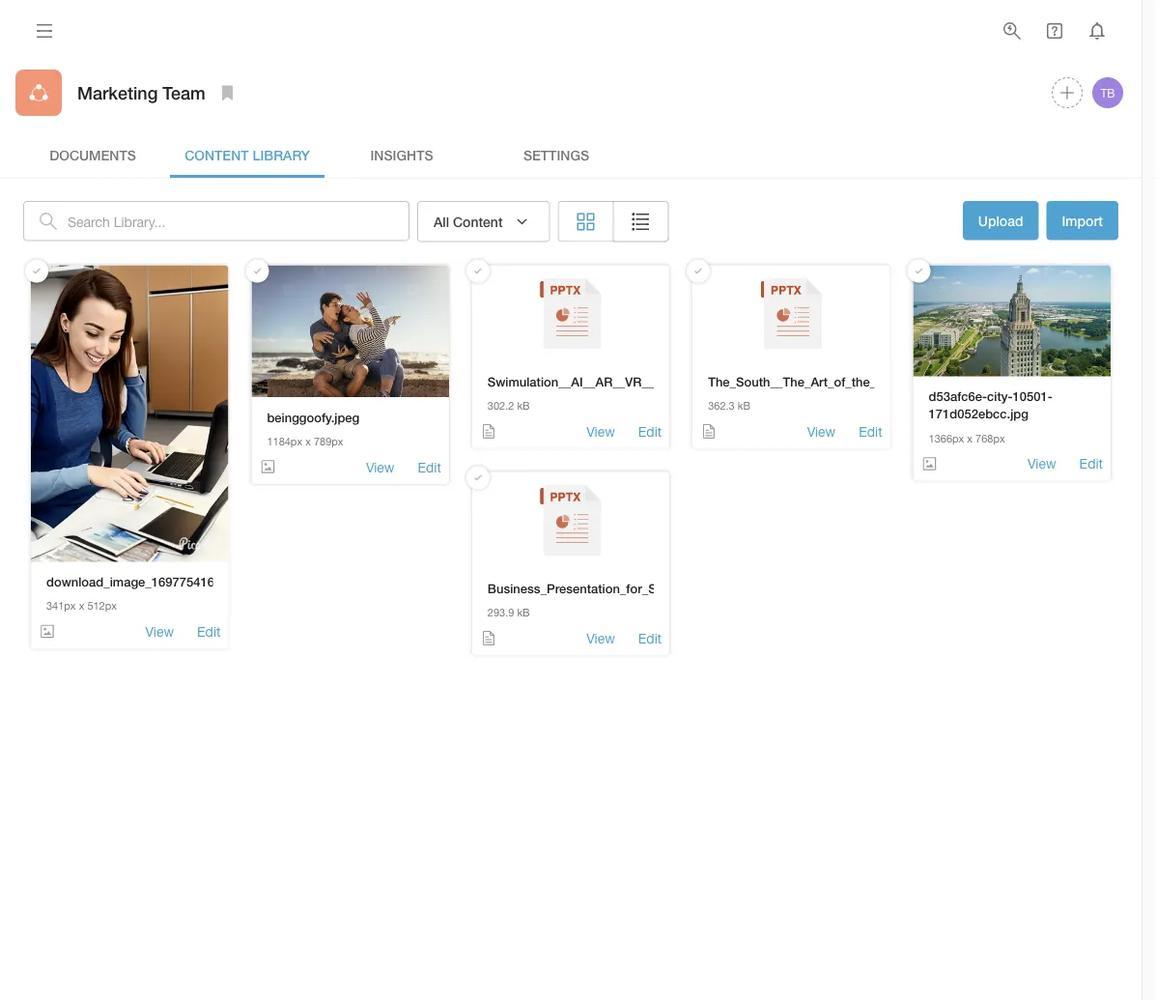 Task type: describe. For each thing, give the bounding box(es) containing it.
import button
[[1047, 201, 1119, 240]]

view link for download_image_1697754168778.png
[[145, 622, 174, 641]]

all content
[[434, 214, 503, 229]]

kb right 302.2 at the left of page
[[517, 400, 530, 412]]

edit for business_presentation_for_serious_business.pptx
[[638, 630, 662, 646]]

settings link
[[479, 131, 634, 178]]

download_image_1697754168778.png
[[46, 574, 268, 589]]

512px
[[87, 600, 117, 612]]

view for business_presentation_for_serious_business.pptx
[[587, 630, 615, 646]]

import
[[1062, 213, 1103, 229]]

789px
[[314, 435, 343, 448]]

362.3
[[708, 400, 735, 412]]

edit for d53afc6e-city-10501- 171d052ebcc.jpg
[[1080, 456, 1103, 472]]

x for download_image_1697754168778.png
[[79, 600, 84, 612]]

beinggoofy.jpeg
[[267, 410, 360, 425]]

edit link for beinggoofy.jpeg
[[418, 457, 441, 476]]

edit link for the_south__the_art_of_the_cypress.pptx
[[859, 422, 883, 441]]

302.2 kb
[[488, 400, 530, 412]]

beinggoofy.jpeg image
[[252, 265, 449, 397]]

view link for d53afc6e-city-10501- 171d052ebcc.jpg
[[1028, 454, 1057, 473]]

293.9 kb
[[488, 607, 530, 619]]

d53afc6e-
[[929, 389, 988, 404]]

documents
[[49, 147, 136, 163]]

content library link
[[170, 131, 325, 178]]

content inside 'link'
[[185, 147, 249, 163]]

view for beinggoofy.jpeg
[[366, 459, 395, 475]]

1184px
[[267, 435, 303, 448]]

view link for beinggoofy.jpeg
[[366, 457, 395, 476]]

tab list containing documents
[[15, 131, 1127, 178]]

x for d53afc6e-city-10501- 171d052ebcc.jpg
[[967, 432, 973, 444]]

marketing
[[77, 82, 158, 103]]

team
[[163, 82, 206, 103]]

edit link for download_image_1697754168778.png
[[197, 622, 221, 641]]

341px
[[46, 600, 76, 612]]

documents link
[[15, 131, 170, 178]]

768px
[[976, 432, 1005, 444]]

tb button
[[1090, 74, 1127, 111]]

tb
[[1101, 86, 1116, 100]]

171d052ebcc.jpg
[[929, 406, 1029, 421]]

edit link for business_presentation_for_serious_business.pptx
[[638, 629, 662, 648]]

bookmark image
[[216, 81, 239, 104]]

1366px
[[929, 432, 965, 444]]

city-
[[988, 389, 1013, 404]]

library
[[253, 147, 310, 163]]

kb for the_south__the_art_of_the_cypress.pptx
[[738, 400, 751, 412]]

362.3 kb
[[708, 400, 751, 412]]

Search Library... search field
[[68, 201, 410, 241]]



Task type: vqa. For each thing, say whether or not it's contained in the screenshot.
the leftmost T button
no



Task type: locate. For each thing, give the bounding box(es) containing it.
341px x 512px
[[46, 600, 117, 612]]

upload
[[979, 213, 1024, 229]]

1 horizontal spatial x
[[305, 435, 311, 448]]

view for the_south__the_art_of_the_cypress.pptx
[[807, 424, 836, 439]]

kb right 293.9
[[517, 607, 530, 619]]

insights
[[371, 147, 433, 163]]

2 horizontal spatial x
[[967, 432, 973, 444]]

x for beinggoofy.jpeg
[[305, 435, 311, 448]]

all
[[434, 214, 449, 229]]

content down bookmark "icon" at the left top
[[185, 147, 249, 163]]

tab list
[[15, 131, 1127, 178]]

view for download_image_1697754168778.png
[[145, 623, 174, 639]]

1366px x 768px
[[929, 432, 1005, 444]]

0 vertical spatial content
[[185, 147, 249, 163]]

293.9
[[488, 607, 514, 619]]

edit for the_south__the_art_of_the_cypress.pptx
[[859, 424, 883, 439]]

1184px x 789px
[[267, 435, 343, 448]]

the_south__the_art_of_the_cypress.pptx
[[708, 374, 954, 389]]

edit link for d53afc6e-city-10501- 171d052ebcc.jpg
[[1080, 454, 1103, 473]]

edit for beinggoofy.jpeg
[[418, 459, 441, 475]]

kb for business_presentation_for_serious_business.pptx
[[517, 607, 530, 619]]

all content button
[[417, 201, 550, 242]]

upload button
[[963, 201, 1039, 242], [963, 201, 1039, 240]]

kb right 362.3
[[738, 400, 751, 412]]

edit for download_image_1697754168778.png
[[197, 623, 221, 639]]

d53afc6e city 10501 171d052ebcc.jpg image
[[914, 265, 1111, 376]]

10501-
[[1013, 389, 1053, 404]]

x left 512px
[[79, 600, 84, 612]]

download_image_1697754168778.png image
[[31, 265, 228, 562]]

content right all
[[453, 214, 503, 229]]

view link for the_south__the_art_of_the_cypress.pptx
[[807, 422, 836, 441]]

marketing team
[[77, 82, 206, 103]]

d53afc6e-city-10501- 171d052ebcc.jpg
[[929, 389, 1053, 421]]

0 horizontal spatial x
[[79, 600, 84, 612]]

view
[[587, 424, 615, 439], [807, 424, 836, 439], [1028, 456, 1057, 472], [366, 459, 395, 475], [145, 623, 174, 639], [587, 630, 615, 646]]

302.2
[[488, 400, 514, 412]]

x left 768px
[[967, 432, 973, 444]]

1 horizontal spatial content
[[453, 214, 503, 229]]

edit
[[638, 424, 662, 439], [859, 424, 883, 439], [1080, 456, 1103, 472], [418, 459, 441, 475], [197, 623, 221, 639], [638, 630, 662, 646]]

view link
[[587, 422, 615, 441], [807, 422, 836, 441], [1028, 454, 1057, 473], [366, 457, 395, 476], [145, 622, 174, 641], [587, 629, 615, 648]]

view link for business_presentation_for_serious_business.pptx
[[587, 629, 615, 648]]

0 horizontal spatial content
[[185, 147, 249, 163]]

view for d53afc6e-city-10501- 171d052ebcc.jpg
[[1028, 456, 1057, 472]]

business_presentation_for_serious_business.pptx
[[488, 581, 781, 596]]

x left 789px
[[305, 435, 311, 448]]

settings
[[524, 147, 589, 163]]

edit link
[[638, 422, 662, 441], [859, 422, 883, 441], [1080, 454, 1103, 473], [418, 457, 441, 476], [197, 622, 221, 641], [638, 629, 662, 648]]

group
[[558, 201, 669, 242]]

insights link
[[325, 131, 479, 178]]

1 vertical spatial content
[[453, 214, 503, 229]]

content inside button
[[453, 214, 503, 229]]

x
[[967, 432, 973, 444], [305, 435, 311, 448], [79, 600, 84, 612]]

kb
[[517, 400, 530, 412], [738, 400, 751, 412], [517, 607, 530, 619]]

content
[[185, 147, 249, 163], [453, 214, 503, 229]]

content library
[[185, 147, 310, 163]]



